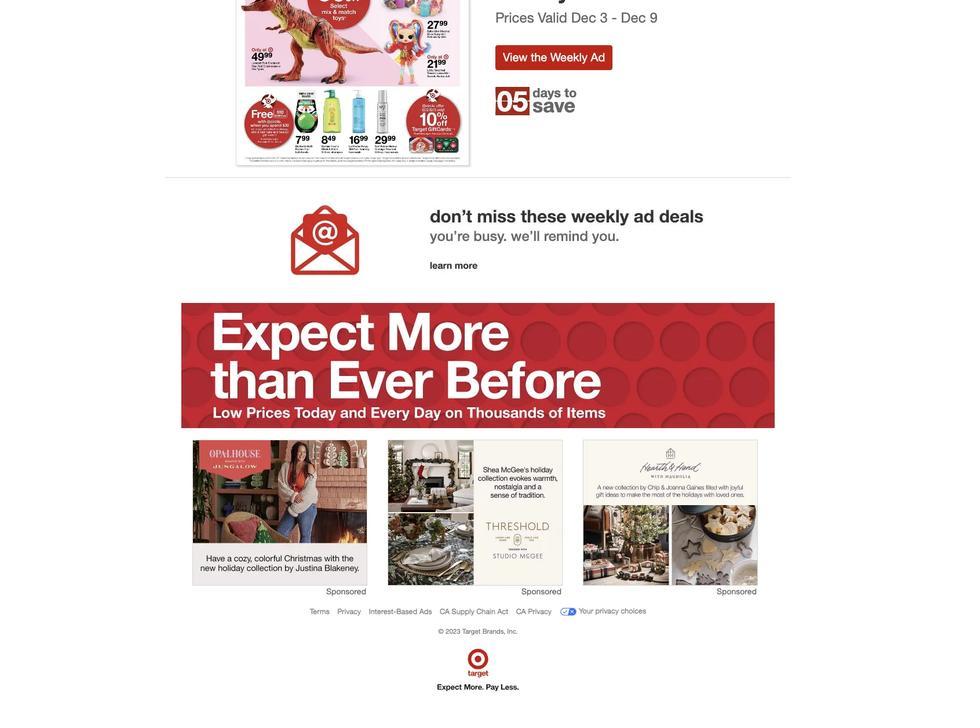 Task type: describe. For each thing, give the bounding box(es) containing it.
3 advertisement region from the left
[[583, 440, 757, 585]]

based
[[396, 607, 417, 616]]

ca for ca supply chain act
[[440, 607, 450, 616]]

your privacy choices link
[[559, 603, 646, 621]]

terms
[[310, 607, 330, 616]]

ad
[[591, 50, 605, 64]]

ca for ca privacy
[[516, 607, 526, 616]]

2 privacy from the left
[[528, 607, 552, 616]]

1 advertisement region from the left
[[193, 440, 367, 585]]

2023
[[446, 627, 460, 636]]

view the weekly ad button
[[495, 45, 613, 70]]

ca supply chain act link
[[440, 607, 508, 616]]

interest-
[[369, 607, 396, 616]]

© 2023 target brands, inc.
[[438, 627, 518, 636]]

to
[[565, 85, 577, 100]]

save
[[532, 93, 575, 117]]

1 privacy from the left
[[337, 607, 361, 616]]

the
[[531, 50, 547, 64]]

sponsored for 2nd advertisement region from the right
[[521, 586, 561, 596]]

prices valid dec 3 - dec 9
[[495, 9, 658, 26]]

brands,
[[482, 627, 505, 636]]

©
[[438, 627, 444, 636]]

interest-based ads link
[[369, 607, 432, 616]]

your privacy choices
[[579, 607, 646, 616]]

ca supply chain act
[[440, 607, 508, 616]]

sponsored for 3rd advertisement region from the left
[[717, 586, 757, 596]]

ca privacy
[[516, 607, 552, 616]]

2 advertisement region from the left
[[388, 440, 562, 585]]

view
[[503, 50, 527, 64]]



Task type: vqa. For each thing, say whether or not it's contained in the screenshot.
second the Privacy from right
yes



Task type: locate. For each thing, give the bounding box(es) containing it.
1 ca from the left
[[440, 607, 450, 616]]

ca privacy link
[[516, 607, 552, 616]]

valid
[[538, 9, 567, 26]]

3
[[600, 9, 608, 26]]

privacy left 'ccpa' 'icon'
[[528, 607, 552, 616]]

chain
[[476, 607, 495, 616]]

2 ca from the left
[[516, 607, 526, 616]]

weekly
[[550, 50, 587, 64]]

2 dec from the left
[[621, 9, 646, 26]]

expect more than ever before. low prices today and every day on thousands of items. image
[[181, 303, 775, 428]]

1 horizontal spatial advertisement region
[[388, 440, 562, 585]]

0 horizontal spatial dec
[[571, 9, 596, 26]]

9
[[650, 9, 658, 26]]

sponsored for 1st advertisement region
[[326, 586, 366, 596]]

privacy link
[[337, 607, 361, 616]]

dec
[[571, 9, 596, 26], [621, 9, 646, 26]]

days
[[532, 85, 561, 100]]

0 horizontal spatial sponsored
[[326, 586, 366, 596]]

2 horizontal spatial sponsored
[[717, 586, 757, 596]]

1 sponsored from the left
[[326, 586, 366, 596]]

target
[[462, 627, 481, 636]]

dec right -
[[621, 9, 646, 26]]

0 horizontal spatial ca
[[440, 607, 450, 616]]

2 horizontal spatial advertisement region
[[583, 440, 757, 585]]

supply
[[452, 607, 474, 616]]

sponsored
[[326, 586, 366, 596], [521, 586, 561, 596], [717, 586, 757, 596]]

1 horizontal spatial dec
[[621, 9, 646, 26]]

don't miss these weekly ad deals. you're busy. we'll remind you. sign up now. image
[[176, 178, 780, 303]]

ads
[[419, 607, 432, 616]]

1 horizontal spatial ca
[[516, 607, 526, 616]]

prices
[[495, 9, 534, 26]]

view the weekly ad
[[503, 50, 605, 64]]

privacy right the terms
[[337, 607, 361, 616]]

-
[[612, 9, 617, 26]]

view the weekly ad image
[[236, 0, 469, 166]]

interest-based ads
[[369, 607, 432, 616]]

ccpa image
[[559, 603, 577, 621]]

05 days to
[[497, 84, 577, 118]]

your
[[579, 607, 593, 616]]

0 horizontal spatial privacy
[[337, 607, 361, 616]]

act
[[497, 607, 508, 616]]

2 sponsored from the left
[[521, 586, 561, 596]]

privacy
[[337, 607, 361, 616], [528, 607, 552, 616]]

1 horizontal spatial sponsored
[[521, 586, 561, 596]]

terms link
[[310, 607, 330, 616]]

choices
[[621, 607, 646, 616]]

1 horizontal spatial privacy
[[528, 607, 552, 616]]

dec left 3
[[571, 9, 596, 26]]

3 sponsored from the left
[[717, 586, 757, 596]]

05
[[497, 84, 528, 118]]

0 horizontal spatial advertisement region
[[193, 440, 367, 585]]

privacy
[[595, 607, 619, 616]]

1 dec from the left
[[571, 9, 596, 26]]

ca right act
[[516, 607, 526, 616]]

ca left supply
[[440, 607, 450, 616]]

advertisement region
[[193, 440, 367, 585], [388, 440, 562, 585], [583, 440, 757, 585]]

inc.
[[507, 627, 518, 636]]

ca
[[440, 607, 450, 616], [516, 607, 526, 616]]



